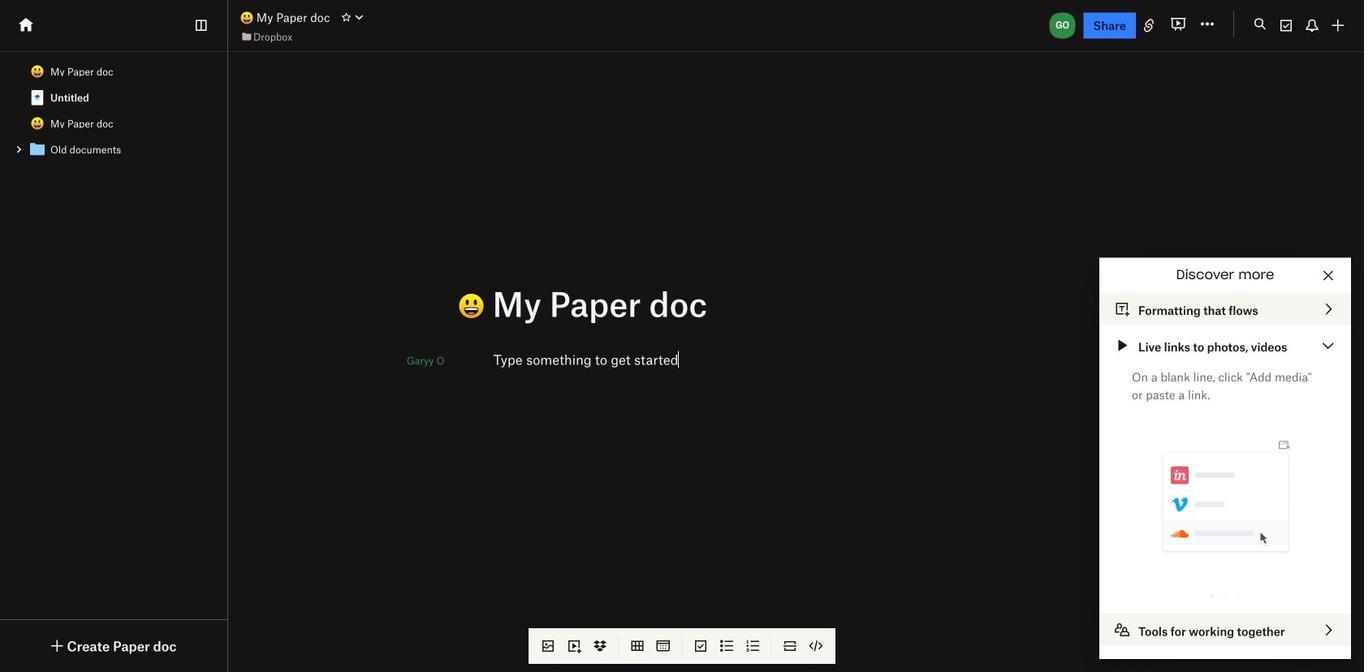 Task type: locate. For each thing, give the bounding box(es) containing it.
heading
[[458, 283, 1098, 324]]

expand folder image
[[13, 144, 24, 155]]

/ contents list
[[0, 58, 227, 162]]

0 vertical spatial grinning face with big eyes image
[[240, 11, 253, 24]]

grinning face with big eyes image
[[240, 11, 253, 24], [31, 65, 44, 78], [31, 117, 44, 130]]

2 vertical spatial grinning face with big eyes image
[[31, 117, 44, 130]]



Task type: describe. For each thing, give the bounding box(es) containing it.
template content image
[[28, 140, 47, 159]]

carousel card 2 image
[[1219, 590, 1232, 603]]

1 vertical spatial grinning face with big eyes image
[[31, 65, 44, 78]]

template content image
[[28, 88, 47, 107]]



Task type: vqa. For each thing, say whether or not it's contained in the screenshot.
signatures link
no



